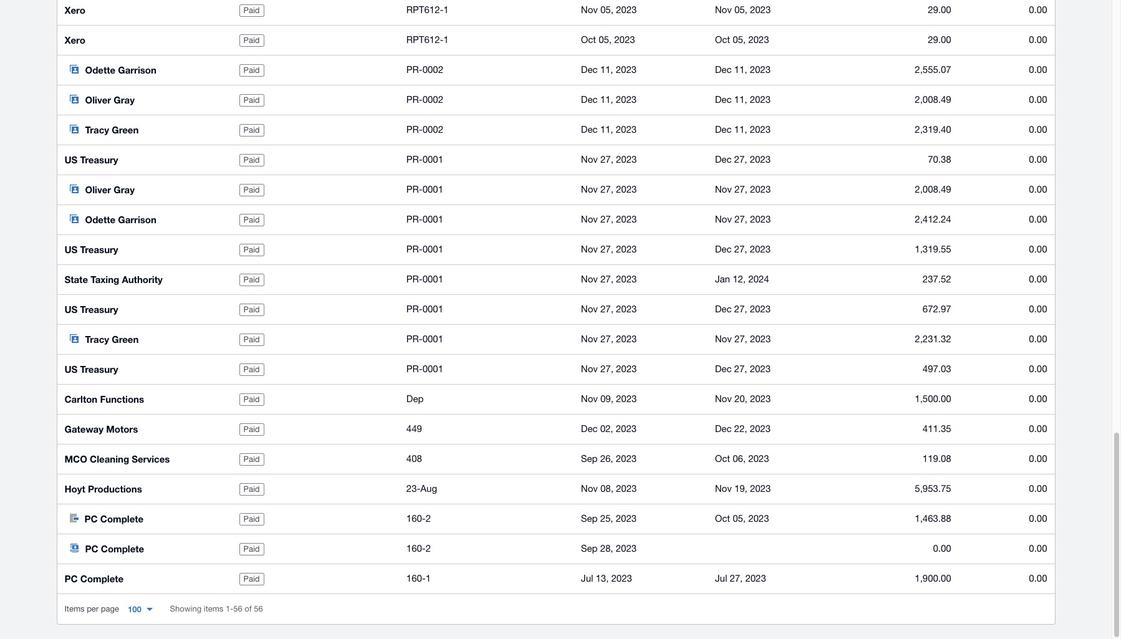 Task type: describe. For each thing, give the bounding box(es) containing it.
160-2 for sep 28, 2023
[[407, 543, 431, 554]]

09,
[[601, 394, 614, 404]]

us treasury link for 70.38
[[57, 145, 232, 175]]

complete for sep 28, 2023
[[101, 543, 144, 554]]

jan 12, 2024
[[715, 274, 769, 284]]

0001 for 497.03
[[423, 364, 443, 374]]

us treasury link for 672.97
[[57, 294, 232, 324]]

pr-0001 for 2,231.32
[[407, 334, 443, 344]]

oct for sep 25, 2023
[[715, 513, 730, 524]]

10 paid from the top
[[244, 275, 260, 284]]

nov 27, 2023 for 2,412.24
[[581, 214, 637, 225]]

odette garrison for pr-0002
[[85, 64, 156, 75]]

jul 27, 2023
[[715, 573, 766, 584]]

nov 08, 2023
[[581, 483, 637, 494]]

dec 22, 2023
[[715, 423, 771, 434]]

dec 27, 2023 for 672.97
[[715, 304, 771, 314]]

dep
[[407, 394, 424, 404]]

us treasury link for 1,319.55
[[57, 234, 232, 264]]

items
[[204, 604, 223, 614]]

7 pr- from the top
[[407, 244, 423, 254]]

rpt612-1 link for oct 05, 2023
[[407, 32, 566, 47]]

per
[[87, 604, 99, 614]]

us treasury for 1,319.55
[[65, 244, 118, 255]]

tracy green link for pr-0001
[[57, 324, 232, 354]]

100 button
[[120, 599, 160, 619]]

11 paid from the top
[[244, 305, 260, 314]]

us for 672.97
[[65, 304, 78, 315]]

2,008.49 for dec 11, 2023
[[915, 94, 952, 105]]

22,
[[734, 423, 747, 434]]

1 paid from the top
[[244, 6, 260, 15]]

garrison for pr-0002
[[118, 64, 156, 75]]

119.08
[[923, 453, 952, 464]]

10 pr- from the top
[[407, 334, 423, 344]]

oliver gray for pr-0002
[[85, 94, 135, 105]]

16 paid from the top
[[244, 455, 260, 464]]

1 for nov 05, 2023
[[444, 4, 449, 15]]

2,231.32
[[915, 334, 952, 344]]

taxing
[[91, 274, 119, 285]]

1 nov 05, 2023 from the left
[[581, 4, 637, 15]]

pr-0002 for tracy green
[[407, 124, 443, 135]]

hoyt productions link
[[57, 474, 232, 504]]

sep 25, 2023
[[581, 513, 637, 524]]

pc complete for sep 25, 2023
[[85, 513, 144, 524]]

mco cleaning services link
[[57, 444, 232, 474]]

237.52
[[923, 274, 952, 284]]

oct 05, 2023 for oct 05, 2023
[[715, 34, 769, 45]]

jul for jul 13, 2023
[[581, 573, 593, 584]]

13,
[[596, 573, 609, 584]]

hoyt productions
[[65, 483, 142, 495]]

8 paid from the top
[[244, 215, 260, 225]]

23-aug link
[[407, 481, 566, 496]]

408 link
[[407, 452, 566, 466]]

jan
[[715, 274, 730, 284]]

services
[[132, 453, 170, 465]]

green for pr-0002
[[112, 124, 139, 135]]

pc complete link for sep 25, 2023
[[57, 504, 232, 534]]

1-
[[226, 604, 233, 614]]

12,
[[733, 274, 746, 284]]

gateway motors link
[[57, 414, 232, 444]]

7 paid from the top
[[244, 185, 260, 195]]

jul for jul 27, 2023
[[715, 573, 727, 584]]

gateway
[[65, 423, 104, 435]]

2,412.24
[[915, 214, 952, 225]]

dep link
[[407, 392, 566, 407]]

3 paid from the top
[[244, 66, 260, 75]]

odette for pr-0001
[[85, 214, 115, 225]]

19,
[[735, 483, 748, 494]]

672.97
[[923, 304, 952, 314]]

oliver for pr-0001
[[85, 184, 111, 195]]

oliver gray link for pr-0002
[[57, 85, 232, 115]]

pr-0001 for 237.52
[[407, 274, 443, 284]]

page
[[101, 604, 119, 614]]

sep for sep 28, 2023
[[581, 543, 598, 554]]

odette garrison link for pr-0001
[[57, 205, 232, 234]]

sep 28, 2023
[[581, 543, 637, 554]]

29.00 for oct 05, 2023
[[928, 34, 952, 45]]

state taxing authority link
[[57, 264, 232, 294]]

nov 27, 2023 for 2,008.49
[[581, 184, 637, 195]]

02,
[[600, 423, 613, 434]]

2 for sep 28, 2023
[[426, 543, 431, 554]]

pr-0002 link for odette garrison
[[407, 62, 566, 77]]

14 paid from the top
[[244, 395, 260, 404]]

oct for oct 05, 2023
[[715, 34, 730, 45]]

70.38
[[928, 154, 952, 165]]

2 paid from the top
[[244, 36, 260, 45]]

6 paid from the top
[[244, 155, 260, 165]]

nov 20, 2023
[[715, 394, 771, 404]]

2024
[[748, 274, 769, 284]]

us for 70.38
[[65, 154, 78, 165]]

carlton
[[65, 394, 97, 405]]

1,463.88
[[915, 513, 952, 524]]

state taxing authority
[[65, 274, 163, 285]]

tracy green link for pr-0002
[[57, 115, 232, 145]]

18 paid from the top
[[244, 515, 260, 524]]

05, for oct 05, 2023
[[733, 34, 746, 45]]

pr-0001 link for 2,008.49
[[407, 182, 566, 197]]

items
[[65, 604, 85, 614]]

08,
[[601, 483, 614, 494]]

us treasury for 497.03
[[65, 364, 118, 375]]

sep for sep 25, 2023
[[581, 513, 598, 524]]

showing
[[170, 604, 202, 614]]

oct 06, 2023
[[715, 453, 769, 464]]

23-aug
[[407, 483, 437, 494]]

rpt612- for nov
[[407, 4, 444, 15]]

nov 27, 2023 for 70.38
[[581, 154, 637, 165]]

2,555.07
[[915, 64, 952, 75]]

nov 09, 2023
[[581, 394, 637, 404]]

2 vertical spatial pc
[[65, 573, 78, 584]]

of
[[245, 604, 252, 614]]

408
[[407, 453, 422, 464]]

160-1 link
[[407, 571, 566, 586]]

5 paid from the top
[[244, 125, 260, 135]]

showing items 1-56 of 56
[[170, 604, 263, 614]]

pc for sep 25, 2023
[[85, 513, 98, 524]]

jul 13, 2023
[[581, 573, 632, 584]]

xero link for oct 05, 2023
[[57, 25, 232, 55]]

xero for oct 05, 2023
[[65, 34, 85, 46]]

us treasury for 672.97
[[65, 304, 118, 315]]

mco cleaning services
[[65, 453, 170, 465]]

1,900.00
[[915, 573, 952, 584]]

20,
[[735, 394, 748, 404]]

1 for oct 05, 2023
[[444, 34, 449, 45]]

12 paid from the top
[[244, 335, 260, 344]]

pc complete link for jul 13, 2023
[[57, 564, 232, 594]]

oliver gray link for pr-0001
[[57, 175, 232, 205]]

xero link for nov 05, 2023
[[57, 0, 232, 25]]

carlton functions link
[[57, 384, 232, 414]]

449
[[407, 423, 422, 434]]

5,953.75
[[915, 483, 952, 494]]

us treasury link for 497.03
[[57, 354, 232, 384]]

4 pr- from the top
[[407, 154, 423, 165]]

pr-0001 link for 2,412.24
[[407, 212, 566, 227]]

nov 27, 2023 for 1,319.55
[[581, 244, 637, 254]]

05, for sep 25, 2023
[[733, 513, 746, 524]]

sep 26, 2023
[[581, 453, 637, 464]]

2,319.40
[[915, 124, 952, 135]]

pr-0001 for 672.97
[[407, 304, 443, 314]]

pr-0002 link for oliver gray
[[407, 92, 566, 107]]

carlton functions
[[65, 394, 144, 405]]

functions
[[100, 394, 144, 405]]

pr-0001 for 2,412.24
[[407, 214, 443, 225]]

2 pr- from the top
[[407, 94, 423, 105]]

nov 27, 2023 for 497.03
[[581, 364, 637, 374]]

411.35
[[923, 423, 952, 434]]

aug
[[421, 483, 437, 494]]

0002 for garrison
[[423, 64, 443, 75]]

1,319.55
[[915, 244, 952, 254]]

1 56 from the left
[[233, 604, 242, 614]]



Task type: vqa. For each thing, say whether or not it's contained in the screenshot.


Task type: locate. For each thing, give the bounding box(es) containing it.
tracy green for pr-0002
[[85, 124, 139, 135]]

1 vertical spatial 1
[[444, 34, 449, 45]]

treasury
[[80, 154, 118, 165], [80, 244, 118, 255], [80, 304, 118, 315], [80, 364, 118, 375]]

dec 27, 2023 for 70.38
[[715, 154, 771, 165]]

1 treasury from the top
[[80, 154, 118, 165]]

2 oliver from the top
[[85, 184, 111, 195]]

1 garrison from the top
[[118, 64, 156, 75]]

1 pr- from the top
[[407, 64, 423, 75]]

us
[[65, 154, 78, 165], [65, 244, 78, 255], [65, 304, 78, 315], [65, 364, 78, 375]]

0001 for 2,008.49
[[423, 184, 443, 195]]

pr-0002 link for tracy green
[[407, 122, 566, 137]]

0 vertical spatial green
[[112, 124, 139, 135]]

pc complete
[[85, 513, 144, 524], [85, 543, 144, 554], [65, 573, 124, 584]]

2 green from the top
[[112, 334, 139, 345]]

odette garrison link for pr-0002
[[57, 55, 232, 85]]

pr-0002 link
[[407, 62, 566, 77], [407, 92, 566, 107], [407, 122, 566, 137]]

2 for sep 25, 2023
[[426, 513, 431, 524]]

4 us from the top
[[65, 364, 78, 375]]

4 us treasury from the top
[[65, 364, 118, 375]]

dec 27, 2023 for 1,319.55
[[715, 244, 771, 254]]

17 paid from the top
[[244, 485, 260, 494]]

us for 497.03
[[65, 364, 78, 375]]

oliver for pr-0002
[[85, 94, 111, 105]]

1 vertical spatial rpt612-1
[[407, 34, 449, 45]]

0 vertical spatial pr-0002
[[407, 64, 443, 75]]

4 paid from the top
[[244, 95, 260, 105]]

2 160-2 from the top
[[407, 543, 431, 554]]

27,
[[601, 154, 614, 165], [734, 154, 747, 165], [601, 184, 614, 195], [735, 184, 748, 195], [601, 214, 614, 225], [735, 214, 748, 225], [601, 244, 614, 254], [734, 244, 747, 254], [601, 274, 614, 284], [601, 304, 614, 314], [734, 304, 747, 314], [601, 334, 614, 344], [735, 334, 748, 344], [601, 364, 614, 374], [734, 364, 747, 374], [730, 573, 743, 584]]

2 0002 from the top
[[423, 94, 443, 105]]

1 vertical spatial xero
[[65, 34, 85, 46]]

gray for pr-0002
[[114, 94, 135, 105]]

0 vertical spatial complete
[[100, 513, 144, 524]]

0 vertical spatial 2
[[426, 513, 431, 524]]

3 dec 27, 2023 from the top
[[715, 304, 771, 314]]

0002 for gray
[[423, 94, 443, 105]]

2 rpt612- from the top
[[407, 34, 444, 45]]

0001 for 672.97
[[423, 304, 443, 314]]

1 vertical spatial 29.00
[[928, 34, 952, 45]]

2 vertical spatial pr-0002
[[407, 124, 443, 135]]

2 down aug
[[426, 513, 431, 524]]

2,008.49 up "2,412.24"
[[915, 184, 952, 195]]

0001 for 70.38
[[423, 154, 443, 165]]

green for pr-0001
[[112, 334, 139, 345]]

1 vertical spatial tracy green
[[85, 334, 139, 345]]

11 pr- from the top
[[407, 364, 423, 374]]

2 vertical spatial 160-
[[407, 573, 426, 584]]

odette garrison link
[[57, 55, 232, 85], [57, 205, 232, 234]]

pc complete link up 100 popup button
[[57, 564, 232, 594]]

2 vertical spatial 1
[[426, 573, 431, 584]]

20 paid from the top
[[244, 574, 260, 584]]

pr-0001 link for 1,319.55
[[407, 242, 566, 257]]

1 vertical spatial 2
[[426, 543, 431, 554]]

4 pr-0001 from the top
[[407, 244, 443, 254]]

1 horizontal spatial nov 05, 2023
[[715, 4, 771, 15]]

garrison
[[118, 64, 156, 75], [118, 214, 156, 225]]

15 paid from the top
[[244, 425, 260, 434]]

pr-0002 for odette garrison
[[407, 64, 443, 75]]

2 pr-0001 from the top
[[407, 184, 443, 195]]

3 pr-0001 link from the top
[[407, 212, 566, 227]]

1 xero from the top
[[65, 4, 85, 16]]

pr-0001 link
[[407, 152, 566, 167], [407, 182, 566, 197], [407, 212, 566, 227], [407, 242, 566, 257], [407, 272, 566, 287], [407, 302, 566, 317], [407, 332, 566, 347], [407, 362, 566, 377]]

0 vertical spatial pc complete
[[85, 513, 144, 524]]

1 vertical spatial gray
[[114, 184, 135, 195]]

1 vertical spatial odette garrison link
[[57, 205, 232, 234]]

rpt612- for oct
[[407, 34, 444, 45]]

5 0001 from the top
[[423, 274, 443, 284]]

2 vertical spatial sep
[[581, 543, 598, 554]]

0 vertical spatial rpt612-1 link
[[407, 2, 566, 17]]

pr-0002
[[407, 64, 443, 75], [407, 94, 443, 105], [407, 124, 443, 135]]

0 vertical spatial oliver gray
[[85, 94, 135, 105]]

0 vertical spatial 0002
[[423, 64, 443, 75]]

1 vertical spatial oliver gray link
[[57, 175, 232, 205]]

nov 19, 2023
[[715, 483, 771, 494]]

1 vertical spatial green
[[112, 334, 139, 345]]

0.00
[[1029, 4, 1047, 15], [1029, 34, 1047, 45], [1029, 64, 1047, 75], [1029, 94, 1047, 105], [1029, 124, 1047, 135], [1029, 154, 1047, 165], [1029, 184, 1047, 195], [1029, 214, 1047, 225], [1029, 244, 1047, 254], [1029, 274, 1047, 284], [1029, 304, 1047, 314], [1029, 334, 1047, 344], [1029, 364, 1047, 374], [1029, 394, 1047, 404], [1029, 423, 1047, 434], [1029, 453, 1047, 464], [1029, 483, 1047, 494], [1029, 513, 1047, 524], [933, 543, 952, 554], [1029, 543, 1047, 554], [1029, 573, 1047, 584]]

cleaning
[[90, 453, 129, 465]]

1 vertical spatial complete
[[101, 543, 144, 554]]

2 us from the top
[[65, 244, 78, 255]]

us treasury
[[65, 154, 118, 165], [65, 244, 118, 255], [65, 304, 118, 315], [65, 364, 118, 375]]

1 vertical spatial rpt612-
[[407, 34, 444, 45]]

13 paid from the top
[[244, 365, 260, 374]]

1 vertical spatial odette
[[85, 214, 115, 225]]

pr-0001 for 2,008.49
[[407, 184, 443, 195]]

4 treasury from the top
[[80, 364, 118, 375]]

2 160- from the top
[[407, 543, 426, 554]]

0 vertical spatial oliver gray link
[[57, 85, 232, 115]]

sep for sep 26, 2023
[[581, 453, 598, 464]]

bill credit note icon image
[[70, 514, 78, 523], [70, 514, 78, 523]]

oliver gray for pr-0001
[[85, 184, 135, 195]]

1 vertical spatial pc
[[85, 543, 98, 554]]

treasury for 70.38
[[80, 154, 118, 165]]

2 sep from the top
[[581, 513, 598, 524]]

0 vertical spatial 2,008.49
[[915, 94, 952, 105]]

0 vertical spatial 160-2
[[407, 513, 431, 524]]

160-
[[407, 513, 426, 524], [407, 543, 426, 554], [407, 573, 426, 584]]

160-2 link for sep 28, 2023
[[407, 541, 566, 556]]

pr-
[[407, 64, 423, 75], [407, 94, 423, 105], [407, 124, 423, 135], [407, 154, 423, 165], [407, 184, 423, 195], [407, 214, 423, 225], [407, 244, 423, 254], [407, 274, 423, 284], [407, 304, 423, 314], [407, 334, 423, 344], [407, 364, 423, 374]]

100
[[128, 604, 141, 614]]

pc complete link
[[57, 504, 232, 534], [57, 534, 232, 564], [57, 564, 232, 594]]

25,
[[600, 513, 613, 524]]

4 us treasury link from the top
[[57, 354, 232, 384]]

pr-0001 link for 672.97
[[407, 302, 566, 317]]

0 vertical spatial gray
[[114, 94, 135, 105]]

2 odette garrison link from the top
[[57, 205, 232, 234]]

2 tracy green from the top
[[85, 334, 139, 345]]

2 160-2 link from the top
[[407, 541, 566, 556]]

2,008.49
[[915, 94, 952, 105], [915, 184, 952, 195]]

2 garrison from the top
[[118, 214, 156, 225]]

garrison for pr-0001
[[118, 214, 156, 225]]

56 left of
[[233, 604, 242, 614]]

160-1
[[407, 573, 431, 584]]

pc complete link for sep 28, 2023
[[57, 534, 232, 564]]

0 horizontal spatial nov 05, 2023
[[581, 4, 637, 15]]

3 pc complete link from the top
[[57, 564, 232, 594]]

0002
[[423, 64, 443, 75], [423, 94, 443, 105], [423, 124, 443, 135]]

0 vertical spatial odette garrison
[[85, 64, 156, 75]]

pr-0001 link for 70.38
[[407, 152, 566, 167]]

2 pr-0002 link from the top
[[407, 92, 566, 107]]

2 pc complete link from the top
[[57, 534, 232, 564]]

3 pr-0002 from the top
[[407, 124, 443, 135]]

8 pr-0001 from the top
[[407, 364, 443, 374]]

2 0001 from the top
[[423, 184, 443, 195]]

0001 for 2,231.32
[[423, 334, 443, 344]]

7 0001 from the top
[[423, 334, 443, 344]]

complete for sep 25, 2023
[[100, 513, 144, 524]]

rpt612-
[[407, 4, 444, 15], [407, 34, 444, 45]]

tracy green link
[[57, 115, 232, 145], [57, 324, 232, 354]]

3 pr-0001 from the top
[[407, 214, 443, 225]]

tracy for pr-0001
[[85, 334, 109, 345]]

tracy for pr-0002
[[85, 124, 109, 135]]

28,
[[600, 543, 613, 554]]

1 tracy from the top
[[85, 124, 109, 135]]

2 gray from the top
[[114, 184, 135, 195]]

160-2 link down the 23-aug link
[[407, 511, 566, 526]]

23-
[[407, 483, 421, 494]]

0 vertical spatial 1
[[444, 4, 449, 15]]

1 for jul 13, 2023
[[426, 573, 431, 584]]

0 vertical spatial garrison
[[118, 64, 156, 75]]

19 paid from the top
[[244, 545, 260, 554]]

pc up 'items per page'
[[85, 543, 98, 554]]

1 160-2 from the top
[[407, 513, 431, 524]]

3 us treasury link from the top
[[57, 294, 232, 324]]

0 horizontal spatial 56
[[233, 604, 242, 614]]

gateway motors
[[65, 423, 138, 435]]

1 horizontal spatial jul
[[715, 573, 727, 584]]

pr-0001 link for 2,231.32
[[407, 332, 566, 347]]

160- for sep 25, 2023
[[407, 513, 426, 524]]

tracy green for pr-0001
[[85, 334, 139, 345]]

nov 27, 2023 for 2,231.32
[[581, 334, 637, 344]]

0 vertical spatial pc
[[85, 513, 98, 524]]

us treasury for 70.38
[[65, 154, 118, 165]]

1 us treasury from the top
[[65, 154, 118, 165]]

2,008.49 down 2,555.07
[[915, 94, 952, 105]]

treasury for 672.97
[[80, 304, 118, 315]]

1 29.00 from the top
[[928, 4, 952, 15]]

1 vertical spatial rpt612-1 link
[[407, 32, 566, 47]]

06,
[[733, 453, 746, 464]]

nov 27, 2023 for 672.97
[[581, 304, 637, 314]]

1 pr-0002 link from the top
[[407, 62, 566, 77]]

1 vertical spatial pr-0002 link
[[407, 92, 566, 107]]

8 pr-0001 link from the top
[[407, 362, 566, 377]]

tracy green
[[85, 124, 139, 135], [85, 334, 139, 345]]

sep left "25,"
[[581, 513, 598, 524]]

1 vertical spatial oliver gray
[[85, 184, 135, 195]]

3 160- from the top
[[407, 573, 426, 584]]

1 pc complete link from the top
[[57, 504, 232, 534]]

pc for sep 28, 2023
[[85, 543, 98, 554]]

sep left 26,
[[581, 453, 598, 464]]

2 vertical spatial pr-0002 link
[[407, 122, 566, 137]]

0 vertical spatial tracy green
[[85, 124, 139, 135]]

497.03
[[923, 364, 952, 374]]

0001 for 1,319.55
[[423, 244, 443, 254]]

dec 27, 2023
[[715, 154, 771, 165], [715, 244, 771, 254], [715, 304, 771, 314], [715, 364, 771, 374]]

odette garrison for pr-0001
[[85, 214, 156, 225]]

0 vertical spatial pr-0002 link
[[407, 62, 566, 77]]

3 pr-0002 link from the top
[[407, 122, 566, 137]]

160-2 link
[[407, 511, 566, 526], [407, 541, 566, 556]]

6 pr- from the top
[[407, 214, 423, 225]]

1 green from the top
[[112, 124, 139, 135]]

5 pr- from the top
[[407, 184, 423, 195]]

2 up the 160-1
[[426, 543, 431, 554]]

rpt612-1 for oct 05, 2023
[[407, 34, 449, 45]]

pr-0001 for 1,319.55
[[407, 244, 443, 254]]

productions
[[88, 483, 142, 495]]

2 us treasury link from the top
[[57, 234, 232, 264]]

2 xero link from the top
[[57, 25, 232, 55]]

nov 27, 2023 for 237.52
[[581, 274, 637, 284]]

oliver
[[85, 94, 111, 105], [85, 184, 111, 195]]

pc complete link down the productions at the bottom left of page
[[57, 504, 232, 534]]

authority
[[122, 274, 163, 285]]

3 us from the top
[[65, 304, 78, 315]]

0 vertical spatial tracy green link
[[57, 115, 232, 145]]

xero link
[[57, 0, 232, 25], [57, 25, 232, 55]]

1 160-2 link from the top
[[407, 511, 566, 526]]

sep left the 28,
[[581, 543, 598, 554]]

0 vertical spatial 160-2 link
[[407, 511, 566, 526]]

1 0001 from the top
[[423, 154, 443, 165]]

rpt612-1 for nov 05, 2023
[[407, 4, 449, 15]]

mco
[[65, 453, 87, 465]]

0 vertical spatial odette
[[85, 64, 115, 75]]

1 2,008.49 from the top
[[915, 94, 952, 105]]

2 2,008.49 from the top
[[915, 184, 952, 195]]

0001 for 237.52
[[423, 274, 443, 284]]

dec 02, 2023
[[581, 423, 637, 434]]

state
[[65, 274, 88, 285]]

complete
[[100, 513, 144, 524], [101, 543, 144, 554], [80, 573, 124, 584]]

1 vertical spatial oliver
[[85, 184, 111, 195]]

2 oliver gray link from the top
[[57, 175, 232, 205]]

pc complete for sep 28, 2023
[[85, 543, 144, 554]]

160- for sep 28, 2023
[[407, 543, 426, 554]]

3 0002 from the top
[[423, 124, 443, 135]]

1 oliver from the top
[[85, 94, 111, 105]]

odette
[[85, 64, 115, 75], [85, 214, 115, 225]]

grouped payslip icon image
[[70, 65, 79, 74], [70, 65, 79, 74], [70, 95, 79, 104], [70, 95, 79, 104], [70, 125, 79, 133], [70, 125, 79, 133], [70, 185, 79, 193], [70, 185, 79, 193], [70, 215, 79, 223], [70, 215, 79, 223], [70, 334, 79, 343], [70, 334, 79, 343]]

1 tracy green link from the top
[[57, 115, 232, 145]]

160-2 down "23-aug"
[[407, 513, 431, 524]]

1 vertical spatial pc complete
[[85, 543, 144, 554]]

pr-0001 link for 237.52
[[407, 272, 566, 287]]

dec 27, 2023 for 497.03
[[715, 364, 771, 374]]

1 vertical spatial 160-
[[407, 543, 426, 554]]

1 vertical spatial garrison
[[118, 214, 156, 225]]

gray for pr-0001
[[114, 184, 135, 195]]

1 vertical spatial 160-2 link
[[407, 541, 566, 556]]

6 pr-0001 from the top
[[407, 304, 443, 314]]

pr-0001 for 497.03
[[407, 364, 443, 374]]

160-2 link for sep 25, 2023
[[407, 511, 566, 526]]

4 pr-0001 link from the top
[[407, 242, 566, 257]]

xero for nov 05, 2023
[[65, 4, 85, 16]]

2 us treasury from the top
[[65, 244, 118, 255]]

1 horizontal spatial 56
[[254, 604, 263, 614]]

rpt612-1 link for nov 05, 2023
[[407, 2, 566, 17]]

nov
[[581, 4, 598, 15], [715, 4, 732, 15], [581, 154, 598, 165], [581, 184, 598, 195], [715, 184, 732, 195], [581, 214, 598, 225], [715, 214, 732, 225], [581, 244, 598, 254], [581, 274, 598, 284], [581, 304, 598, 314], [581, 334, 598, 344], [715, 334, 732, 344], [581, 364, 598, 374], [581, 394, 598, 404], [715, 394, 732, 404], [581, 483, 598, 494], [715, 483, 732, 494]]

dec 11, 2023
[[581, 64, 637, 75], [715, 64, 771, 75], [581, 94, 637, 105], [715, 94, 771, 105], [581, 124, 637, 135], [715, 124, 771, 135]]

160-2
[[407, 513, 431, 524], [407, 543, 431, 554]]

2 treasury from the top
[[80, 244, 118, 255]]

2 xero from the top
[[65, 34, 85, 46]]

1 vertical spatial sep
[[581, 513, 598, 524]]

2 pr-0001 link from the top
[[407, 182, 566, 197]]

0 vertical spatial 29.00
[[928, 4, 952, 15]]

0 vertical spatial tracy
[[85, 124, 109, 135]]

3 treasury from the top
[[80, 304, 118, 315]]

1 vertical spatial tracy
[[85, 334, 109, 345]]

oct 05, 2023 for sep 25, 2023
[[715, 513, 769, 524]]

0 vertical spatial 160-
[[407, 513, 426, 524]]

160-2 link up 160-1 link
[[407, 541, 566, 556]]

1 vertical spatial pr-0002
[[407, 94, 443, 105]]

0 vertical spatial xero
[[65, 4, 85, 16]]

dec
[[581, 64, 598, 75], [715, 64, 732, 75], [581, 94, 598, 105], [715, 94, 732, 105], [581, 124, 598, 135], [715, 124, 732, 135], [715, 154, 732, 165], [715, 244, 732, 254], [715, 304, 732, 314], [715, 364, 732, 374], [581, 423, 598, 434], [715, 423, 732, 434]]

gray
[[114, 94, 135, 105], [114, 184, 135, 195]]

motors
[[106, 423, 138, 435]]

us for 1,319.55
[[65, 244, 78, 255]]

9 pr- from the top
[[407, 304, 423, 314]]

3 0001 from the top
[[423, 214, 443, 225]]

1 160- from the top
[[407, 513, 426, 524]]

0 horizontal spatial jul
[[581, 573, 593, 584]]

1 vertical spatial 2,008.49
[[915, 184, 952, 195]]

56
[[233, 604, 242, 614], [254, 604, 263, 614]]

56 right of
[[254, 604, 263, 614]]

0 vertical spatial sep
[[581, 453, 598, 464]]

2 vertical spatial complete
[[80, 573, 124, 584]]

1 pr-0002 from the top
[[407, 64, 443, 75]]

2 vertical spatial 0002
[[423, 124, 443, 135]]

11,
[[600, 64, 613, 75], [734, 64, 747, 75], [600, 94, 613, 105], [734, 94, 747, 105], [600, 124, 613, 135], [734, 124, 747, 135]]

9 paid from the top
[[244, 245, 260, 255]]

rpt612-1 link
[[407, 2, 566, 17], [407, 32, 566, 47]]

1 vertical spatial 160-2
[[407, 543, 431, 554]]

1 rpt612- from the top
[[407, 4, 444, 15]]

29.00
[[928, 4, 952, 15], [928, 34, 952, 45]]

2 vertical spatial pc complete
[[65, 573, 124, 584]]

1 vertical spatial odette garrison
[[85, 214, 156, 225]]

0 vertical spatial rpt612-1
[[407, 4, 449, 15]]

items per page
[[65, 604, 119, 614]]

449 link
[[407, 422, 566, 437]]

1 dec 27, 2023 from the top
[[715, 154, 771, 165]]

pc up the items
[[65, 573, 78, 584]]

oliver gray
[[85, 94, 135, 105], [85, 184, 135, 195]]

1 rpt612-1 from the top
[[407, 4, 449, 15]]

0001 for 2,412.24
[[423, 214, 443, 225]]

1,500.00
[[915, 394, 952, 404]]

2 rpt612-1 from the top
[[407, 34, 449, 45]]

160-2 up the 160-1
[[407, 543, 431, 554]]

29.00 for nov 05, 2023
[[928, 4, 952, 15]]

treasury for 497.03
[[80, 364, 118, 375]]

1 oliver gray from the top
[[85, 94, 135, 105]]

8 0001 from the top
[[423, 364, 443, 374]]

1 vertical spatial 0002
[[423, 94, 443, 105]]

2 56 from the left
[[254, 604, 263, 614]]

0 vertical spatial rpt612-
[[407, 4, 444, 15]]

credit note icon image
[[70, 544, 79, 553], [70, 544, 79, 553]]

3 pr- from the top
[[407, 124, 423, 135]]

2,008.49 for nov 27, 2023
[[915, 184, 952, 195]]

green
[[112, 124, 139, 135], [112, 334, 139, 345]]

8 pr- from the top
[[407, 274, 423, 284]]

pr-0001 for 70.38
[[407, 154, 443, 165]]

jul
[[581, 573, 593, 584], [715, 573, 727, 584]]

pc down hoyt productions
[[85, 513, 98, 524]]

oct
[[581, 34, 596, 45], [715, 34, 730, 45], [715, 453, 730, 464], [715, 513, 730, 524]]

2 dec 27, 2023 from the top
[[715, 244, 771, 254]]

2 tracy green link from the top
[[57, 324, 232, 354]]

26,
[[600, 453, 613, 464]]

1 us from the top
[[65, 154, 78, 165]]

1 vertical spatial tracy green link
[[57, 324, 232, 354]]

pc complete link down hoyt productions "link"
[[57, 534, 232, 564]]

2 nov 05, 2023 from the left
[[715, 4, 771, 15]]

0 vertical spatial oliver
[[85, 94, 111, 105]]

pr-0001
[[407, 154, 443, 165], [407, 184, 443, 195], [407, 214, 443, 225], [407, 244, 443, 254], [407, 274, 443, 284], [407, 304, 443, 314], [407, 334, 443, 344], [407, 364, 443, 374]]

0 vertical spatial odette garrison link
[[57, 55, 232, 85]]

05, for nov 05, 2023
[[735, 4, 748, 15]]

oct for sep 26, 2023
[[715, 453, 730, 464]]

hoyt
[[65, 483, 85, 495]]

160- for jul 13, 2023
[[407, 573, 426, 584]]

2
[[426, 513, 431, 524], [426, 543, 431, 554]]



